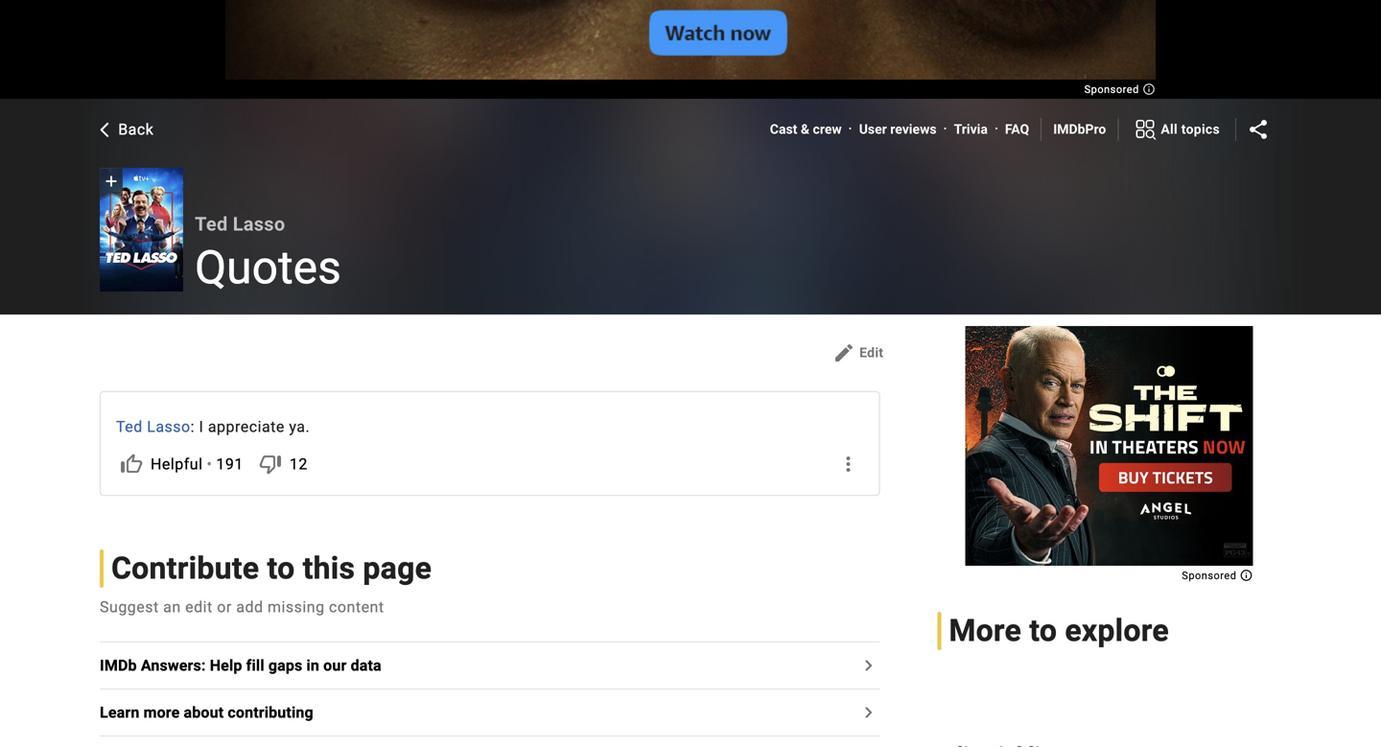 Task type: vqa. For each thing, say whether or not it's contained in the screenshot.
Help
yes



Task type: locate. For each thing, give the bounding box(es) containing it.
trivia button
[[954, 120, 988, 139]]

categories image
[[1135, 118, 1158, 141]]

1 vertical spatial ted
[[116, 418, 143, 436]]

cast
[[770, 121, 798, 137]]

contributing
[[228, 704, 314, 722]]

0 horizontal spatial ted
[[116, 418, 143, 436]]

helpful
[[151, 455, 203, 474]]

0 horizontal spatial to
[[267, 551, 295, 587]]

1 horizontal spatial to
[[1030, 613, 1058, 649]]

1 vertical spatial share on social media image
[[837, 453, 860, 476]]

to for more
[[1030, 613, 1058, 649]]

an
[[163, 598, 181, 617]]

to
[[267, 551, 295, 587], [1030, 613, 1058, 649]]

ted
[[195, 213, 228, 236], [116, 418, 143, 436]]

0 horizontal spatial sponsored
[[1085, 83, 1143, 95]]

add image
[[102, 172, 121, 191]]

:
[[191, 418, 195, 436]]

this
[[303, 551, 355, 587]]

0 horizontal spatial lasso
[[147, 418, 191, 436]]

edit
[[185, 598, 213, 617]]

to up missing at the bottom left of the page
[[267, 551, 295, 587]]

go to learn more about contributing image
[[857, 701, 880, 725]]

imdbpro
[[1054, 121, 1107, 137]]

0 vertical spatial sponsored content section
[[226, 0, 1156, 95]]

0 vertical spatial share on social media image
[[1248, 118, 1271, 141]]

faq button
[[1006, 120, 1030, 139]]

sponsored content section
[[226, 0, 1156, 95], [966, 326, 1254, 582]]

12
[[290, 455, 308, 474]]

about
[[184, 704, 224, 722]]

suggest an edit or add missing content
[[100, 598, 384, 617]]

sponsored
[[1085, 83, 1143, 95], [1183, 570, 1241, 582]]

is not helpful image
[[259, 453, 282, 476]]

0 vertical spatial ted
[[195, 213, 228, 236]]

ted for ted lasso : i appreciate ya.
[[116, 418, 143, 436]]

imdbpro button
[[1054, 120, 1107, 139]]

reviews
[[891, 121, 937, 137]]

1 horizontal spatial ted
[[195, 213, 228, 236]]

ted lasso image
[[100, 168, 183, 292]]

ted up is helpful icon
[[116, 418, 143, 436]]

lasso for ted lasso : i appreciate ya.
[[147, 418, 191, 436]]

appreciate
[[208, 418, 285, 436]]

helpful • 191
[[151, 455, 244, 474]]

sponsored for the bottom sponsored content section
[[1183, 570, 1241, 582]]

learn
[[100, 704, 140, 722]]

1 horizontal spatial lasso
[[233, 213, 285, 236]]

lasso left the i at left
[[147, 418, 191, 436]]

to right the more
[[1030, 613, 1058, 649]]

1 horizontal spatial sponsored
[[1183, 570, 1241, 582]]

go to imdb answers: help fill gaps in our data image
[[857, 654, 880, 677]]

user reviews
[[860, 121, 937, 137]]

learn more about contributing
[[100, 704, 314, 722]]

0 vertical spatial sponsored
[[1085, 83, 1143, 95]]

quotes
[[195, 241, 341, 295]]

•
[[207, 455, 212, 474]]

more to explore
[[949, 613, 1170, 649]]

back
[[118, 120, 154, 139]]

explore
[[1066, 613, 1170, 649]]

1 vertical spatial sponsored content section
[[966, 326, 1254, 582]]

1 vertical spatial sponsored
[[1183, 570, 1241, 582]]

0 vertical spatial to
[[267, 551, 295, 587]]

share on social media image
[[1248, 118, 1271, 141], [837, 453, 860, 476]]

imdb
[[100, 657, 137, 675]]

more
[[144, 704, 180, 722]]

0 vertical spatial lasso
[[233, 213, 285, 236]]

ted right ted lasso image
[[195, 213, 228, 236]]

edit button
[[825, 338, 892, 368]]

&
[[801, 121, 810, 137]]

i
[[199, 418, 204, 436]]

ya.
[[289, 418, 310, 436]]

missing
[[268, 598, 325, 617]]

lasso up quotes
[[233, 213, 285, 236]]

suggest
[[100, 598, 159, 617]]

group
[[100, 168, 183, 292]]

1 vertical spatial to
[[1030, 613, 1058, 649]]

lasso
[[233, 213, 285, 236], [147, 418, 191, 436]]

1 vertical spatial lasso
[[147, 418, 191, 436]]

user reviews button
[[860, 120, 937, 139]]



Task type: describe. For each thing, give the bounding box(es) containing it.
ted lasso link
[[116, 418, 191, 436]]

is helpful image
[[120, 453, 143, 476]]

1 horizontal spatial share on social media image
[[1248, 118, 1271, 141]]

all
[[1161, 121, 1178, 137]]

crew
[[813, 121, 842, 137]]

contribute to this page
[[111, 551, 432, 587]]

191
[[216, 455, 244, 474]]

0 horizontal spatial share on social media image
[[837, 453, 860, 476]]

data
[[351, 657, 382, 675]]

to for contribute
[[267, 551, 295, 587]]

cast & crew button
[[770, 120, 842, 139]]

sponsored for the topmost sponsored content section
[[1085, 83, 1143, 95]]

our
[[324, 657, 347, 675]]

page
[[363, 551, 432, 587]]

arrow left image
[[95, 120, 114, 139]]

content
[[329, 598, 384, 617]]

edit image
[[833, 342, 856, 365]]

all topics
[[1161, 121, 1221, 137]]

imdb answers: help fill gaps in our data button
[[100, 654, 393, 677]]

help
[[210, 657, 242, 675]]

trivia
[[954, 121, 988, 137]]

or
[[217, 598, 232, 617]]

cast & crew
[[770, 121, 842, 137]]

answers:
[[141, 657, 206, 675]]

fill
[[246, 657, 265, 675]]

gaps
[[269, 657, 303, 675]]

user
[[860, 121, 887, 137]]

imdb answers: help fill gaps in our data
[[100, 657, 382, 675]]

lasso for ted lasso
[[233, 213, 285, 236]]

all topics button
[[1119, 114, 1236, 145]]

ted lasso
[[195, 213, 285, 236]]

ted for ted lasso
[[195, 213, 228, 236]]

faq
[[1006, 121, 1030, 137]]

more
[[949, 613, 1022, 649]]

edit
[[860, 345, 884, 361]]

contribute
[[111, 551, 259, 587]]

ted lasso : i appreciate ya.
[[116, 418, 310, 436]]

learn more about contributing button
[[100, 701, 325, 725]]

back button
[[95, 118, 154, 141]]

in
[[307, 657, 320, 675]]

add
[[236, 598, 263, 617]]

topics
[[1182, 121, 1221, 137]]



